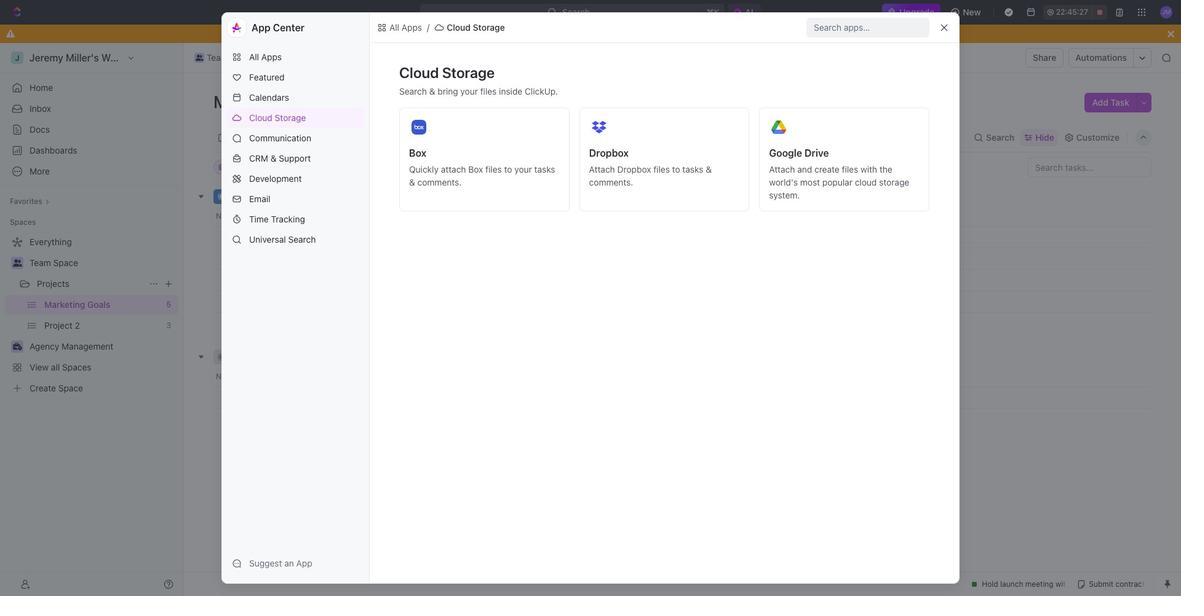 Task type: locate. For each thing, give the bounding box(es) containing it.
1 vertical spatial space
[[53, 258, 78, 268]]

0 vertical spatial team space link
[[191, 50, 258, 65]]

0 horizontal spatial marketing
[[213, 92, 292, 112]]

0 vertical spatial space
[[230, 52, 255, 63]]

suggest an app button
[[227, 554, 364, 574]]

0 horizontal spatial all apps
[[249, 52, 282, 62]]

0 horizontal spatial l_lxf image
[[377, 23, 387, 33]]

2 attach from the left
[[769, 164, 795, 175]]

team inside "sidebar" navigation
[[30, 258, 51, 268]]

l_lxf image
[[377, 23, 387, 33], [434, 23, 444, 33]]

weekly schedule
[[248, 232, 318, 243]]

tasks inside dropbox attach dropbox files to tasks & comments.
[[682, 164, 703, 175]]

0 horizontal spatial cloud storage
[[249, 113, 306, 123]]

all apps
[[389, 22, 422, 33], [249, 52, 282, 62]]

team space link
[[191, 50, 258, 65], [30, 253, 176, 273]]

/ inside the cloud storage dialog
[[427, 22, 429, 33]]

1 vertical spatial projects link
[[37, 274, 144, 294]]

weekly schedule link
[[245, 229, 426, 246]]

email link
[[227, 189, 364, 209]]

add task button
[[1085, 93, 1137, 113]]

development
[[249, 173, 302, 184]]

1 horizontal spatial cloud
[[399, 64, 439, 81]]

all apps link up featured link on the top of the page
[[227, 47, 364, 67]]

suggest
[[249, 559, 282, 569]]

board link
[[227, 129, 254, 146]]

0 vertical spatial hide
[[1035, 132, 1054, 142]]

0 vertical spatial search
[[399, 86, 427, 97]]

in
[[229, 192, 237, 201]]

customize
[[1076, 132, 1119, 142]]

0 vertical spatial dropbox
[[589, 148, 629, 159]]

0 vertical spatial cloud
[[447, 22, 471, 33]]

google drive attach and create files with the world's most popular cloud storage system.
[[769, 148, 909, 201]]

bring
[[438, 86, 458, 97]]

projects
[[281, 52, 314, 63], [37, 279, 69, 289]]

app center
[[252, 22, 304, 33]]

create
[[814, 164, 839, 175]]

search...
[[562, 7, 597, 17]]

apps left do
[[402, 22, 422, 33]]

team space right user group image
[[30, 258, 78, 268]]

1 vertical spatial cloud
[[399, 64, 439, 81]]

search left bring
[[399, 86, 427, 97]]

1 horizontal spatial your
[[514, 164, 532, 175]]

all apps link up marketing goals link
[[375, 20, 424, 35]]

1 vertical spatial search
[[986, 132, 1014, 142]]

0 horizontal spatial hide
[[522, 162, 539, 172]]

1 horizontal spatial attach
[[769, 164, 795, 175]]

search inside universal search link
[[288, 234, 316, 245]]

0 horizontal spatial team space link
[[30, 253, 176, 273]]

1 horizontal spatial l_lxf image
[[434, 23, 444, 33]]

favorites button
[[5, 194, 55, 209]]

tree containing team space
[[5, 233, 178, 399]]

0 horizontal spatial goals
[[296, 92, 341, 112]]

tasks
[[534, 164, 555, 175], [682, 164, 703, 175]]

suggest an app
[[249, 559, 312, 569]]

2 comments. from the left
[[589, 177, 633, 188]]

1 vertical spatial all
[[249, 52, 259, 62]]

0 vertical spatial all apps
[[389, 22, 422, 33]]

all apps up featured
[[249, 52, 282, 62]]

1 vertical spatial all apps
[[249, 52, 282, 62]]

0 vertical spatial marketing
[[339, 52, 380, 63]]

0 vertical spatial your
[[460, 86, 478, 97]]

1 vertical spatial cloud storage
[[249, 113, 306, 123]]

0 horizontal spatial team space
[[30, 258, 78, 268]]

0 horizontal spatial tasks
[[534, 164, 555, 175]]

your
[[460, 86, 478, 97], [514, 164, 532, 175]]

0 horizontal spatial search
[[288, 234, 316, 245]]

0 vertical spatial apps
[[402, 22, 422, 33]]

cloud storage link
[[227, 108, 364, 128]]

0 horizontal spatial attach
[[589, 164, 615, 175]]

0 vertical spatial /
[[427, 22, 429, 33]]

/ up featured
[[261, 52, 263, 63]]

space up featured
[[230, 52, 255, 63]]

team
[[207, 52, 228, 63], [30, 258, 51, 268]]

0 horizontal spatial to
[[504, 164, 512, 175]]

team space right user group icon
[[207, 52, 255, 63]]

search
[[399, 86, 427, 97], [986, 132, 1014, 142], [288, 234, 316, 245]]

1 vertical spatial team
[[30, 258, 51, 268]]

all apps for topmost all apps link
[[389, 22, 422, 33]]

0 vertical spatial box
[[409, 148, 426, 159]]

Search tasks... text field
[[1028, 158, 1151, 177]]

space
[[230, 52, 255, 63], [53, 258, 78, 268]]

1 vertical spatial marketing goals
[[213, 92, 344, 112]]

& inside cloud storage search & bring your files inside clickup.
[[429, 86, 435, 97]]

1 vertical spatial team space link
[[30, 253, 176, 273]]

1 tasks from the left
[[534, 164, 555, 175]]

2 tasks from the left
[[682, 164, 703, 175]]

/ for all apps
[[427, 22, 429, 33]]

1 horizontal spatial app
[[296, 559, 312, 569]]

comments.
[[417, 177, 462, 188], [589, 177, 633, 188]]

2 vertical spatial storage
[[275, 113, 306, 123]]

2 l_lxf image from the left
[[434, 23, 444, 33]]

l_lxf image inside all apps link
[[377, 23, 387, 33]]

1 horizontal spatial projects
[[281, 52, 314, 63]]

attach inside dropbox attach dropbox files to tasks & comments.
[[589, 164, 615, 175]]

0 vertical spatial projects link
[[266, 50, 317, 65]]

share
[[1033, 52, 1056, 63]]

0 vertical spatial all
[[389, 22, 399, 33]]

dropbox attach dropbox files to tasks & comments.
[[589, 148, 712, 188]]

attach
[[589, 164, 615, 175], [769, 164, 795, 175]]

0 vertical spatial team space
[[207, 52, 255, 63]]

1 vertical spatial goals
[[296, 92, 341, 112]]

crm & support link
[[227, 149, 364, 169]]

tasks inside box quickly attach box files to your tasks & comments.
[[534, 164, 555, 175]]

1 vertical spatial apps
[[261, 52, 282, 62]]

in progress
[[229, 192, 279, 201]]

all up marketing goals link
[[389, 22, 399, 33]]

cloud storage up cloud storage search & bring your files inside clickup.
[[447, 22, 505, 33]]

l_lxf image left do
[[434, 23, 444, 33]]

1 horizontal spatial search
[[399, 86, 427, 97]]

google
[[769, 148, 802, 159]]

projects inside "sidebar" navigation
[[37, 279, 69, 289]]

0 vertical spatial goals
[[382, 52, 405, 63]]

box up the quickly
[[409, 148, 426, 159]]

time tracking
[[249, 214, 305, 225]]

1 horizontal spatial all apps
[[389, 22, 422, 33]]

1 vertical spatial team space
[[30, 258, 78, 268]]

1 vertical spatial storage
[[442, 64, 495, 81]]

2 horizontal spatial to
[[672, 164, 680, 175]]

cloud
[[447, 22, 471, 33], [399, 64, 439, 81], [249, 113, 272, 123]]

app
[[252, 22, 270, 33], [296, 559, 312, 569]]

storage
[[473, 22, 505, 33], [442, 64, 495, 81], [275, 113, 306, 123]]

all apps link
[[375, 20, 424, 35], [227, 47, 364, 67]]

0 horizontal spatial all
[[249, 52, 259, 62]]

cloud up bring
[[399, 64, 439, 81]]

& inside dropbox attach dropbox files to tasks & comments.
[[706, 164, 712, 175]]

automations
[[1075, 52, 1127, 63]]

tree
[[5, 233, 178, 399]]

user group image
[[13, 260, 22, 267]]

team space
[[207, 52, 255, 63], [30, 258, 78, 268]]

apps for left all apps link
[[261, 52, 282, 62]]

1 vertical spatial your
[[514, 164, 532, 175]]

to
[[513, 28, 521, 39], [504, 164, 512, 175], [672, 164, 680, 175]]

time tracking link
[[227, 210, 364, 229]]

tracking
[[271, 214, 305, 225]]

goals
[[382, 52, 405, 63], [296, 92, 341, 112]]

app right an
[[296, 559, 312, 569]]

world's
[[769, 177, 798, 188]]

0 horizontal spatial team
[[30, 258, 51, 268]]

1 vertical spatial box
[[468, 164, 483, 175]]

dropbox
[[589, 148, 629, 159], [617, 164, 651, 175]]

⌘k
[[706, 7, 720, 17]]

cloud storage up list link
[[249, 113, 306, 123]]

1 vertical spatial app
[[296, 559, 312, 569]]

home
[[30, 82, 53, 93]]

search down time tracking link
[[288, 234, 316, 245]]

app left center
[[252, 22, 270, 33]]

all
[[389, 22, 399, 33], [249, 52, 259, 62]]

comments. inside box quickly attach box files to your tasks & comments.
[[417, 177, 462, 188]]

notifications?
[[588, 28, 643, 39]]

storage up bring
[[442, 64, 495, 81]]

box right attach
[[468, 164, 483, 175]]

to inside dropbox attach dropbox files to tasks & comments.
[[672, 164, 680, 175]]

0 horizontal spatial space
[[53, 258, 78, 268]]

team right user group image
[[30, 258, 51, 268]]

1 horizontal spatial marketing
[[339, 52, 380, 63]]

storage right do
[[473, 22, 505, 33]]

browser
[[553, 28, 586, 39]]

search inside cloud storage search & bring your files inside clickup.
[[399, 86, 427, 97]]

0 vertical spatial cloud storage
[[447, 22, 505, 33]]

space right user group image
[[53, 258, 78, 268]]

1 horizontal spatial apps
[[402, 22, 422, 33]]

1 horizontal spatial comments.
[[589, 177, 633, 188]]

all for topmost all apps link
[[389, 22, 399, 33]]

search left hide dropdown button
[[986, 132, 1014, 142]]

1 horizontal spatial cloud storage
[[447, 22, 505, 33]]

tree inside "sidebar" navigation
[[5, 233, 178, 399]]

cloud inside cloud storage search & bring your files inside clickup.
[[399, 64, 439, 81]]

user group image
[[195, 55, 203, 61]]

0 horizontal spatial projects link
[[37, 274, 144, 294]]

22:45:27 button
[[1043, 5, 1107, 20]]

apps
[[402, 22, 422, 33], [261, 52, 282, 62]]

1 horizontal spatial hide
[[1035, 132, 1054, 142]]

1 attach from the left
[[589, 164, 615, 175]]

do
[[460, 28, 471, 39]]

cloud left you
[[447, 22, 471, 33]]

l_lxf image up marketing goals link
[[377, 23, 387, 33]]

2 vertical spatial cloud
[[249, 113, 272, 123]]

team right user group icon
[[207, 52, 228, 63]]

0 vertical spatial app
[[252, 22, 270, 33]]

all up featured
[[249, 52, 259, 62]]

1 horizontal spatial team
[[207, 52, 228, 63]]

Search apps… field
[[814, 20, 925, 35]]

1 horizontal spatial /
[[427, 22, 429, 33]]

inbox
[[30, 103, 51, 114]]

storage up list on the top left
[[275, 113, 306, 123]]

table link
[[416, 129, 440, 146]]

1 vertical spatial all apps link
[[227, 47, 364, 67]]

0 horizontal spatial comments.
[[417, 177, 462, 188]]

1 horizontal spatial all apps link
[[375, 20, 424, 35]]

progress
[[239, 192, 279, 201]]

0 horizontal spatial apps
[[261, 52, 282, 62]]

1 l_lxf image from the left
[[377, 23, 387, 33]]

2 horizontal spatial search
[[986, 132, 1014, 142]]

0 horizontal spatial box
[[409, 148, 426, 159]]

spaces
[[10, 218, 36, 227]]

your inside cloud storage search & bring your files inside clickup.
[[460, 86, 478, 97]]

popular
[[822, 177, 852, 188]]

0 horizontal spatial your
[[460, 86, 478, 97]]

add task
[[1092, 97, 1129, 108]]

marketing
[[339, 52, 380, 63], [213, 92, 292, 112]]

1 vertical spatial /
[[261, 52, 263, 63]]

1 comments. from the left
[[417, 177, 462, 188]]

app inside button
[[296, 559, 312, 569]]

/ for team space
[[261, 52, 263, 63]]

1 horizontal spatial tasks
[[682, 164, 703, 175]]

all for left all apps link
[[249, 52, 259, 62]]

2 vertical spatial search
[[288, 234, 316, 245]]

apps up featured
[[261, 52, 282, 62]]

cloud down calendars
[[249, 113, 272, 123]]

& inside box quickly attach box files to your tasks & comments.
[[409, 177, 415, 188]]

calendars link
[[227, 88, 364, 108]]

1 vertical spatial projects
[[37, 279, 69, 289]]

/ left do
[[427, 22, 429, 33]]

communication
[[249, 133, 311, 143]]

1 horizontal spatial goals
[[382, 52, 405, 63]]

0 horizontal spatial projects
[[37, 279, 69, 289]]

hide
[[1035, 132, 1054, 142], [522, 162, 539, 172]]

1 horizontal spatial all
[[389, 22, 399, 33]]

all apps up marketing goals link
[[389, 22, 422, 33]]

&
[[429, 86, 435, 97], [270, 153, 277, 164], [706, 164, 712, 175], [409, 177, 415, 188]]

time
[[249, 214, 269, 225]]

1 vertical spatial hide
[[522, 162, 539, 172]]

box
[[409, 148, 426, 159], [468, 164, 483, 175]]



Task type: vqa. For each thing, say whether or not it's contained in the screenshot.
Marketing Goals
yes



Task type: describe. For each thing, give the bounding box(es) containing it.
featured link
[[227, 68, 364, 87]]

communication link
[[227, 129, 364, 148]]

docs
[[30, 124, 50, 135]]

dashboards link
[[5, 141, 178, 161]]

0 vertical spatial projects
[[281, 52, 314, 63]]

upgrade link
[[882, 4, 941, 21]]

cloud storage search & bring your files inside clickup.
[[399, 64, 558, 97]]

hide inside hide dropdown button
[[1035, 132, 1054, 142]]

0 vertical spatial marketing goals
[[339, 52, 405, 63]]

development link
[[227, 169, 364, 189]]

dashboards
[[30, 145, 77, 156]]

universal
[[249, 234, 286, 245]]

center
[[273, 22, 304, 33]]

apps for topmost all apps link
[[402, 22, 422, 33]]

inbox link
[[5, 99, 178, 119]]

hide button
[[517, 160, 544, 175]]

most
[[800, 177, 820, 188]]

2 horizontal spatial cloud
[[447, 22, 471, 33]]

cloud
[[855, 177, 877, 188]]

crm
[[249, 153, 268, 164]]

enable
[[523, 28, 550, 39]]

table
[[419, 132, 440, 142]]

support
[[279, 153, 311, 164]]

all apps for left all apps link
[[249, 52, 282, 62]]

new
[[963, 7, 981, 17]]

1 horizontal spatial to
[[513, 28, 521, 39]]

drive
[[805, 148, 829, 159]]

inside
[[499, 86, 522, 97]]

calendars
[[249, 92, 289, 103]]

universal search link
[[227, 230, 364, 250]]

storage inside cloud storage search & bring your files inside clickup.
[[442, 64, 495, 81]]

share button
[[1025, 48, 1064, 68]]

home link
[[5, 78, 178, 98]]

schedule
[[280, 232, 318, 243]]

quickly
[[409, 164, 439, 175]]

storage
[[879, 177, 909, 188]]

attach
[[441, 164, 466, 175]]

list link
[[274, 129, 291, 146]]

customize button
[[1060, 129, 1123, 146]]

files inside box quickly attach box files to your tasks & comments.
[[485, 164, 502, 175]]

and
[[797, 164, 812, 175]]

0 horizontal spatial all apps link
[[227, 47, 364, 67]]

list
[[276, 132, 291, 142]]

files inside cloud storage search & bring your files inside clickup.
[[480, 86, 497, 97]]

clickup.
[[525, 86, 558, 97]]

featured
[[249, 72, 284, 82]]

automations button
[[1069, 49, 1133, 67]]

1 horizontal spatial space
[[230, 52, 255, 63]]

1 horizontal spatial projects link
[[266, 50, 317, 65]]

system.
[[769, 190, 800, 201]]

calendar link
[[311, 129, 350, 146]]

upgrade
[[899, 7, 934, 17]]

0 horizontal spatial cloud
[[249, 113, 272, 123]]

1 vertical spatial marketing
[[213, 92, 292, 112]]

board
[[229, 132, 254, 142]]

files inside dropbox attach dropbox files to tasks & comments.
[[653, 164, 670, 175]]

you
[[474, 28, 488, 39]]

calendar
[[314, 132, 350, 142]]

attach inside google drive attach and create files with the world's most popular cloud storage system.
[[769, 164, 795, 175]]

space inside "sidebar" navigation
[[53, 258, 78, 268]]

favorites
[[10, 197, 42, 206]]

hide inside hide button
[[522, 162, 539, 172]]

1 horizontal spatial team space
[[207, 52, 255, 63]]

with
[[861, 164, 877, 175]]

cloud storage dialog
[[221, 12, 960, 584]]

task
[[1111, 97, 1129, 108]]

do you want to enable browser notifications?
[[460, 28, 645, 39]]

1 vertical spatial dropbox
[[617, 164, 651, 175]]

marketing goals link
[[324, 50, 408, 65]]

hide button
[[1021, 129, 1058, 146]]

search inside search button
[[986, 132, 1014, 142]]

l_lxf image for all apps
[[377, 23, 387, 33]]

crm & support
[[249, 153, 311, 164]]

files inside google drive attach and create files with the world's most popular cloud storage system.
[[842, 164, 858, 175]]

docs link
[[5, 120, 178, 140]]

0 vertical spatial storage
[[473, 22, 505, 33]]

new button
[[946, 2, 988, 22]]

0 horizontal spatial app
[[252, 22, 270, 33]]

to inside box quickly attach box files to your tasks & comments.
[[504, 164, 512, 175]]

0 vertical spatial all apps link
[[375, 20, 424, 35]]

1 horizontal spatial team space link
[[191, 50, 258, 65]]

add
[[1092, 97, 1108, 108]]

universal search
[[249, 234, 316, 245]]

box quickly attach box files to your tasks & comments.
[[409, 148, 555, 188]]

22:45:27
[[1056, 7, 1088, 17]]

weekly
[[248, 232, 277, 243]]

want
[[491, 28, 510, 39]]

comments. inside dropbox attach dropbox files to tasks & comments.
[[589, 177, 633, 188]]

0 vertical spatial team
[[207, 52, 228, 63]]

sidebar navigation
[[0, 43, 184, 597]]

1 horizontal spatial box
[[468, 164, 483, 175]]

the
[[879, 164, 892, 175]]

your inside box quickly attach box files to your tasks & comments.
[[514, 164, 532, 175]]

search button
[[970, 129, 1018, 146]]

team space inside "sidebar" navigation
[[30, 258, 78, 268]]

l_lxf image for cloud storage
[[434, 23, 444, 33]]



